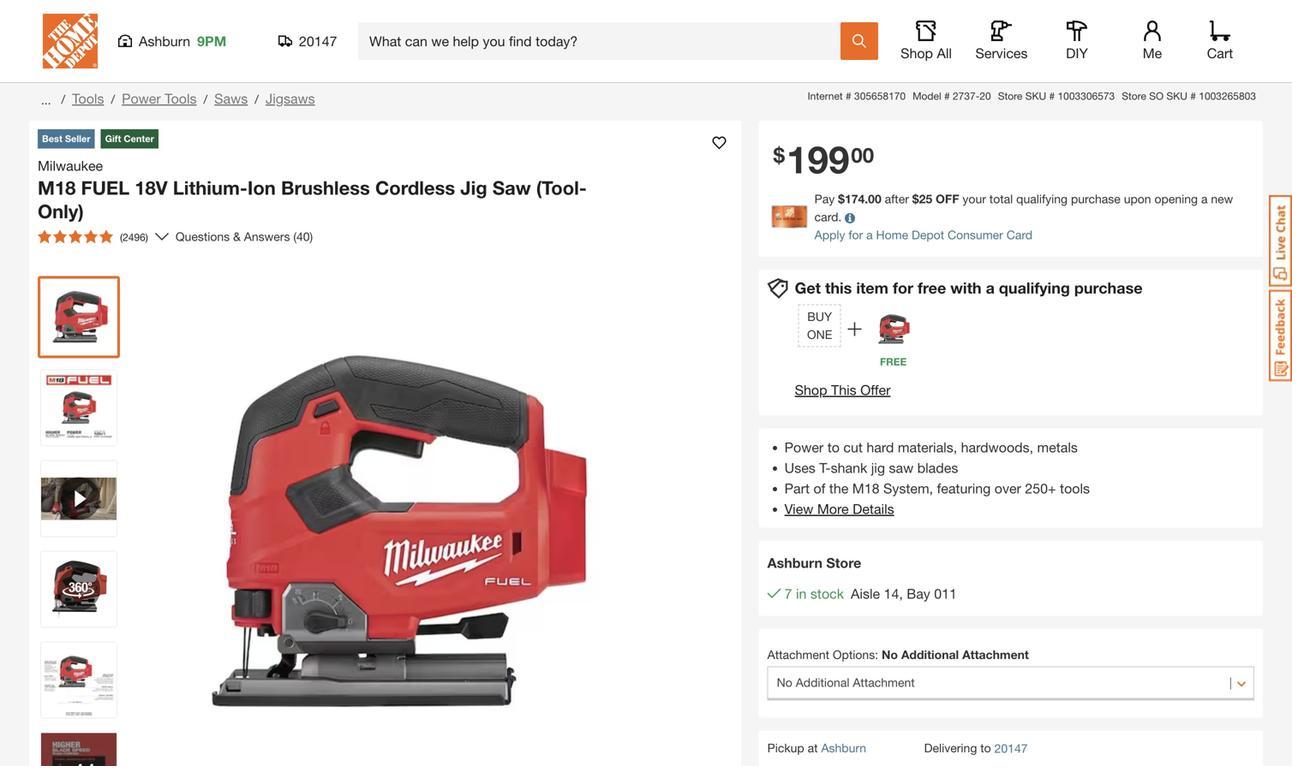Task type: describe. For each thing, give the bounding box(es) containing it.
milwaukee jigsaws 2737 20 64.0 image
[[41, 280, 117, 355]]

2 sku from the left
[[1167, 90, 1188, 102]]

7 in stock
[[785, 586, 844, 602]]

buy one
[[807, 310, 832, 342]]

tools
[[1060, 481, 1090, 497]]

0 horizontal spatial attachment
[[767, 648, 829, 662]]

best seller
[[42, 133, 90, 144]]

brushless
[[281, 177, 370, 199]]

pay $ 174.00 after $ 25 off
[[815, 192, 959, 206]]

questions & answers (40)
[[176, 230, 313, 244]]

me
[[1143, 45, 1162, 61]]

What can we help you find today? search field
[[369, 23, 840, 59]]

ashburn store
[[767, 555, 861, 571]]

view
[[785, 501, 814, 517]]

seller
[[65, 133, 90, 144]]

1003265803
[[1199, 90, 1256, 102]]

cut
[[843, 439, 863, 456]]

$ inside the $ 199 00
[[773, 143, 785, 167]]

no additional attachment
[[777, 676, 915, 690]]

ashburn 9pm
[[139, 33, 226, 49]]

2 tools from the left
[[165, 90, 197, 107]]

9pm
[[197, 33, 226, 49]]

power inside power to cut hard materials, hardwoods, metals uses t-shank jig saw blades part of the m18 system, featuring over 250+ tools view more details
[[785, 439, 824, 456]]

saws link
[[214, 90, 248, 107]]

305658170
[[854, 90, 906, 102]]

ashburn for ashburn store
[[767, 555, 823, 571]]

saws
[[214, 90, 248, 107]]

off
[[936, 192, 959, 206]]

of
[[814, 481, 825, 497]]

m18 inside milwaukee m18 fuel 18v lithium-ion brushless cordless jig saw (tool- only)
[[38, 177, 76, 199]]

to for cut
[[827, 439, 840, 456]]

25
[[919, 192, 932, 206]]

bay
[[907, 586, 930, 602]]

7
[[785, 586, 792, 602]]

free
[[880, 356, 907, 368]]

diy
[[1066, 45, 1088, 61]]

delivering to 20147
[[924, 742, 1028, 756]]

0 vertical spatial additional
[[901, 648, 959, 662]]

... button
[[38, 88, 54, 112]]

saw
[[493, 177, 531, 199]]

fuel
[[81, 177, 130, 199]]

2737-
[[953, 90, 980, 102]]

305658170_s02 image
[[41, 552, 117, 628]]

internet # 305658170 model # 2737-20 store sku # 1003306573 store so sku # 1003265803
[[808, 90, 1256, 102]]

milwaukee
[[38, 158, 103, 174]]

more
[[817, 501, 849, 517]]

(2496) link
[[31, 223, 169, 251]]

diy button
[[1050, 21, 1104, 62]]

2 horizontal spatial store
[[1122, 90, 1146, 102]]

shop this offer
[[795, 382, 891, 398]]

pickup
[[767, 742, 804, 756]]

1003306573
[[1058, 90, 1115, 102]]

attachment options : no additional attachment
[[767, 648, 1029, 662]]

shop for shop all
[[901, 45, 933, 61]]

featuring
[[937, 481, 991, 497]]

shop all button
[[899, 21, 954, 62]]

174.00
[[845, 192, 881, 206]]

the home depot logo image
[[43, 14, 98, 69]]

me button
[[1125, 21, 1180, 62]]

power tools link
[[122, 90, 197, 107]]

upon
[[1124, 192, 1151, 206]]

2 vertical spatial ashburn
[[821, 742, 866, 756]]

milwaukee jigsaws 2737 20 a0.2 image
[[41, 643, 117, 718]]

new
[[1211, 192, 1233, 206]]

$ 199 00
[[773, 137, 874, 182]]

live chat image
[[1269, 195, 1292, 287]]

one
[[807, 328, 832, 342]]

0 horizontal spatial store
[[826, 555, 861, 571]]

00
[[851, 143, 874, 167]]

best
[[42, 133, 62, 144]]

with
[[950, 279, 982, 297]]

home
[[876, 228, 908, 242]]

(2496) button
[[31, 223, 155, 251]]

card.
[[815, 210, 842, 224]]

ion
[[248, 177, 276, 199]]

(tool-
[[536, 177, 587, 199]]

apply for a home depot consumer card
[[815, 228, 1033, 242]]

(40)
[[293, 230, 313, 244]]

all
[[937, 45, 952, 61]]

20147 button
[[278, 33, 338, 50]]

m18 inside power to cut hard materials, hardwoods, metals uses t-shank jig saw blades part of the m18 system, featuring over 250+ tools view more details
[[852, 481, 880, 497]]

18v
[[135, 177, 168, 199]]

6253956842001 image
[[41, 461, 117, 537]]

the
[[829, 481, 849, 497]]

buy
[[807, 310, 832, 324]]

milwaukee jigsaws 2737 20 1d.3 image
[[41, 734, 117, 767]]

20147 inside delivering to 20147
[[994, 742, 1028, 756]]

feedback link image
[[1269, 290, 1292, 382]]

14,
[[884, 586, 903, 602]]

questions
[[176, 230, 230, 244]]

jig
[[871, 460, 885, 476]]

1 vertical spatial qualifying
[[999, 279, 1070, 297]]

in
[[796, 586, 807, 602]]

model
[[913, 90, 941, 102]]



Task type: locate. For each thing, give the bounding box(es) containing it.
1 horizontal spatial no
[[882, 648, 898, 662]]

0 horizontal spatial shop
[[795, 382, 827, 398]]

to
[[827, 439, 840, 456], [980, 742, 991, 756]]

0 vertical spatial m18
[[38, 177, 76, 199]]

3 # from the left
[[1049, 90, 1055, 102]]

m18 up 'only)'
[[38, 177, 76, 199]]

# left 2737-
[[944, 90, 950, 102]]

options
[[833, 648, 875, 662]]

additional down options on the bottom of the page
[[796, 676, 850, 690]]

0 horizontal spatial sku
[[1025, 90, 1046, 102]]

sku
[[1025, 90, 1046, 102], [1167, 90, 1188, 102]]

0 vertical spatial qualifying
[[1016, 192, 1068, 206]]

2 # from the left
[[944, 90, 950, 102]]

1 vertical spatial to
[[980, 742, 991, 756]]

0 vertical spatial no
[[882, 648, 898, 662]]

no additional attachment button
[[767, 667, 1254, 701]]

/ right saws
[[255, 92, 259, 106]]

no inside button
[[777, 676, 792, 690]]

0 vertical spatial shop
[[901, 45, 933, 61]]

ashburn
[[139, 33, 190, 49], [767, 555, 823, 571], [821, 742, 866, 756]]

sku right so in the top right of the page
[[1167, 90, 1188, 102]]

info image
[[845, 213, 855, 223]]

1 vertical spatial purchase
[[1074, 279, 1143, 297]]

5 stars image
[[38, 230, 113, 244]]

3 / from the left
[[203, 92, 207, 106]]

lithium-
[[173, 177, 248, 199]]

part
[[785, 481, 810, 497]]

system,
[[883, 481, 933, 497]]

qualifying inside your total qualifying purchase upon opening a new card.
[[1016, 192, 1068, 206]]

/ left saws
[[203, 92, 207, 106]]

2 horizontal spatial attachment
[[962, 648, 1029, 662]]

0 horizontal spatial power
[[122, 90, 161, 107]]

0 vertical spatial purchase
[[1071, 192, 1121, 206]]

gift
[[105, 133, 121, 144]]

$
[[773, 143, 785, 167], [838, 192, 845, 206], [912, 192, 919, 206]]

0 horizontal spatial 20147
[[299, 33, 337, 49]]

a left home
[[866, 228, 873, 242]]

250+
[[1025, 481, 1056, 497]]

20147 up jigsaws link
[[299, 33, 337, 49]]

for
[[849, 228, 863, 242], [893, 279, 913, 297]]

shop
[[901, 45, 933, 61], [795, 382, 827, 398]]

attachment up no additional attachment
[[767, 648, 829, 662]]

store
[[998, 90, 1023, 102], [1122, 90, 1146, 102], [826, 555, 861, 571]]

delivering
[[924, 742, 977, 756]]

m18 up the details
[[852, 481, 880, 497]]

your total qualifying purchase upon opening a new card.
[[815, 192, 1233, 224]]

0 vertical spatial ashburn
[[139, 33, 190, 49]]

apply for a home depot consumer card link
[[815, 228, 1033, 242]]

shop inside button
[[901, 45, 933, 61]]

qualifying right total
[[1016, 192, 1068, 206]]

milwaukee link
[[38, 156, 110, 176]]

1 vertical spatial ashburn
[[767, 555, 823, 571]]

pickup at ashburn
[[767, 742, 866, 756]]

1 horizontal spatial $
[[838, 192, 845, 206]]

1 sku from the left
[[1025, 90, 1046, 102]]

1 vertical spatial additional
[[796, 676, 850, 690]]

saw
[[889, 460, 914, 476]]

cart
[[1207, 45, 1233, 61]]

purchase inside your total qualifying purchase upon opening a new card.
[[1071, 192, 1121, 206]]

:
[[875, 648, 878, 662]]

20147 right delivering
[[994, 742, 1028, 756]]

1 vertical spatial power
[[785, 439, 824, 456]]

2 horizontal spatial $
[[912, 192, 919, 206]]

ashburn for ashburn 9pm
[[139, 33, 190, 49]]

a for free
[[986, 279, 995, 297]]

blades
[[917, 460, 958, 476]]

total
[[989, 192, 1013, 206]]

aisle 14, bay 011
[[851, 586, 957, 602]]

/ right tools link
[[111, 92, 115, 106]]

ashburn right at
[[821, 742, 866, 756]]

1 horizontal spatial sku
[[1167, 90, 1188, 102]]

a for upon
[[1201, 192, 1208, 206]]

pay
[[815, 192, 835, 206]]

... / tools / power tools / saws / jigsaws
[[38, 90, 315, 107]]

attachment up no additional attachment button
[[962, 648, 1029, 662]]

free
[[918, 279, 946, 297]]

to left cut at the bottom right of the page
[[827, 439, 840, 456]]

1 vertical spatial shop
[[795, 382, 827, 398]]

store left so in the top right of the page
[[1122, 90, 1146, 102]]

0 horizontal spatial for
[[849, 228, 863, 242]]

shop left all
[[901, 45, 933, 61]]

store right 20
[[998, 90, 1023, 102]]

attachment
[[767, 648, 829, 662], [962, 648, 1029, 662], [853, 676, 915, 690]]

1 horizontal spatial power
[[785, 439, 824, 456]]

2 vertical spatial a
[[986, 279, 995, 297]]

store up stock
[[826, 555, 861, 571]]

jig
[[460, 177, 487, 199]]

power to cut hard materials, hardwoods, metals uses t-shank jig saw blades part of the m18 system, featuring over 250+ tools view more details
[[785, 439, 1090, 517]]

no right :
[[882, 648, 898, 662]]

tools left saws
[[165, 90, 197, 107]]

0 vertical spatial to
[[827, 439, 840, 456]]

4 # from the left
[[1190, 90, 1196, 102]]

$ right the after
[[912, 192, 919, 206]]

tools
[[72, 90, 104, 107], [165, 90, 197, 107]]

ashburn button
[[821, 742, 866, 756]]

power up uses
[[785, 439, 824, 456]]

/ right ...
[[61, 92, 65, 106]]

shank
[[831, 460, 867, 476]]

0 horizontal spatial to
[[827, 439, 840, 456]]

#
[[846, 90, 851, 102], [944, 90, 950, 102], [1049, 90, 1055, 102], [1190, 90, 1196, 102]]

to inside delivering to 20147
[[980, 742, 991, 756]]

a inside your total qualifying purchase upon opening a new card.
[[1201, 192, 1208, 206]]

1 horizontal spatial additional
[[901, 648, 959, 662]]

1 tools from the left
[[72, 90, 104, 107]]

# right internet
[[846, 90, 851, 102]]

additional right :
[[901, 648, 959, 662]]

to inside power to cut hard materials, hardwoods, metals uses t-shank jig saw blades part of the m18 system, featuring over 250+ tools view more details
[[827, 439, 840, 456]]

1 vertical spatial for
[[893, 279, 913, 297]]

at
[[808, 742, 818, 756]]

t-
[[819, 460, 831, 476]]

milwaukee jigsaws 2737 20 40.1 image
[[41, 371, 117, 446]]

$ right pay
[[838, 192, 845, 206]]

ashburn up in
[[767, 555, 823, 571]]

details
[[853, 501, 894, 517]]

additional
[[901, 648, 959, 662], [796, 676, 850, 690]]

additional inside button
[[796, 676, 850, 690]]

cordless
[[375, 177, 455, 199]]

1 / from the left
[[61, 92, 65, 106]]

20147 link
[[994, 740, 1028, 758]]

item
[[856, 279, 888, 297]]

0 horizontal spatial m18
[[38, 177, 76, 199]]

center
[[124, 133, 154, 144]]

$ left 199
[[773, 143, 785, 167]]

a
[[1201, 192, 1208, 206], [866, 228, 873, 242], [986, 279, 995, 297]]

0 vertical spatial for
[[849, 228, 863, 242]]

qualifying down card
[[999, 279, 1070, 297]]

# left the "1003306573"
[[1049, 90, 1055, 102]]

1 horizontal spatial m18
[[852, 481, 880, 497]]

consumer
[[948, 228, 1003, 242]]

attachment down :
[[853, 676, 915, 690]]

tools up "seller"
[[72, 90, 104, 107]]

1 horizontal spatial shop
[[901, 45, 933, 61]]

0 vertical spatial power
[[122, 90, 161, 107]]

materials,
[[898, 439, 957, 456]]

0 vertical spatial a
[[1201, 192, 1208, 206]]

gift center
[[105, 133, 154, 144]]

1 horizontal spatial 20147
[[994, 742, 1028, 756]]

internet
[[808, 90, 843, 102]]

services button
[[974, 21, 1029, 62]]

0 horizontal spatial no
[[777, 676, 792, 690]]

1 horizontal spatial for
[[893, 279, 913, 297]]

011
[[934, 586, 957, 602]]

power inside ... / tools / power tools / saws / jigsaws
[[122, 90, 161, 107]]

promotion image image
[[872, 308, 915, 351]]

tools link
[[72, 90, 104, 107]]

this
[[825, 279, 852, 297]]

1 horizontal spatial to
[[980, 742, 991, 756]]

for left free
[[893, 279, 913, 297]]

a right with at right
[[986, 279, 995, 297]]

get this item for free with a qualifying purchase
[[795, 279, 1143, 297]]

0 horizontal spatial a
[[866, 228, 873, 242]]

1 horizontal spatial attachment
[[853, 676, 915, 690]]

# left "1003265803"
[[1190, 90, 1196, 102]]

2 horizontal spatial a
[[1201, 192, 1208, 206]]

1 horizontal spatial store
[[998, 90, 1023, 102]]

jigsaws link
[[266, 90, 315, 107]]

for down info icon at the top of the page
[[849, 228, 863, 242]]

power up "center" at the left
[[122, 90, 161, 107]]

1 vertical spatial 20147
[[994, 742, 1028, 756]]

shop for shop this offer
[[795, 382, 827, 398]]

1 vertical spatial a
[[866, 228, 873, 242]]

power
[[122, 90, 161, 107], [785, 439, 824, 456]]

1 vertical spatial m18
[[852, 481, 880, 497]]

m18
[[38, 177, 76, 199], [852, 481, 880, 497]]

apply now image
[[772, 206, 815, 228]]

your
[[963, 192, 986, 206]]

...
[[41, 93, 51, 107]]

20
[[980, 90, 991, 102]]

sku right 20
[[1025, 90, 1046, 102]]

get
[[795, 279, 821, 297]]

1 vertical spatial no
[[777, 676, 792, 690]]

20147 inside "button"
[[299, 33, 337, 49]]

0 horizontal spatial additional
[[796, 676, 850, 690]]

shop all
[[901, 45, 952, 61]]

view more details link
[[785, 501, 894, 517]]

2 / from the left
[[111, 92, 115, 106]]

0 horizontal spatial $
[[773, 143, 785, 167]]

to for 20147
[[980, 742, 991, 756]]

a left new
[[1201, 192, 1208, 206]]

milwaukee m18 fuel 18v lithium-ion brushless cordless jig saw (tool- only)
[[38, 158, 587, 223]]

depot
[[912, 228, 944, 242]]

&
[[233, 230, 241, 244]]

1 horizontal spatial tools
[[165, 90, 197, 107]]

ashburn left 9pm
[[139, 33, 190, 49]]

/
[[61, 92, 65, 106], [111, 92, 115, 106], [203, 92, 207, 106], [255, 92, 259, 106]]

answers
[[244, 230, 290, 244]]

attachment inside button
[[853, 676, 915, 690]]

hardwoods,
[[961, 439, 1033, 456]]

1 horizontal spatial a
[[986, 279, 995, 297]]

uses
[[785, 460, 816, 476]]

hard
[[867, 439, 894, 456]]

0 horizontal spatial tools
[[72, 90, 104, 107]]

opening
[[1155, 192, 1198, 206]]

0 vertical spatial 20147
[[299, 33, 337, 49]]

to left 20147 link
[[980, 742, 991, 756]]

shop left this
[[795, 382, 827, 398]]

no up pickup
[[777, 676, 792, 690]]

1 # from the left
[[846, 90, 851, 102]]

cart link
[[1201, 21, 1239, 62]]

4 / from the left
[[255, 92, 259, 106]]



Task type: vqa. For each thing, say whether or not it's contained in the screenshot.


